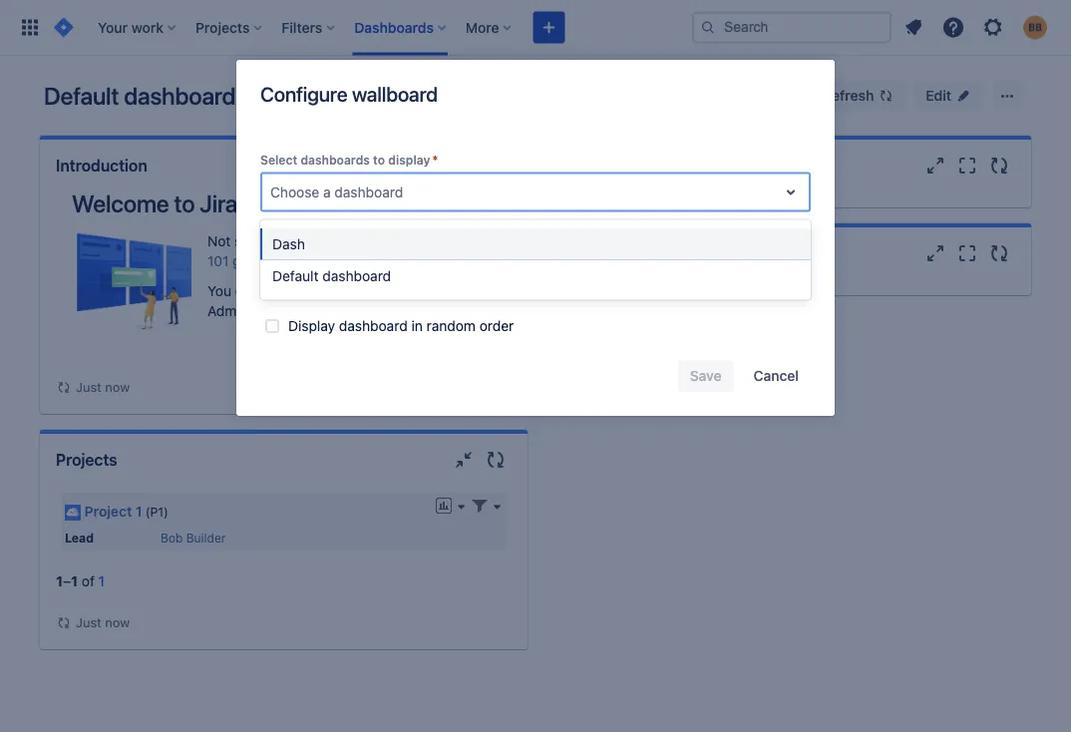 Task type: locate. For each thing, give the bounding box(es) containing it.
to right welcome at the top
[[174, 190, 195, 217]]

just right an arrow curved in a circular way on the button that refreshes the dashboard icon at bottom left
[[76, 615, 101, 630]]

dashboards
[[301, 153, 370, 167]]

jira 101 guide link
[[207, 233, 484, 269]]

1 horizontal spatial default dashboard
[[272, 267, 391, 284]]

can
[[235, 283, 258, 299]]

1 vertical spatial in
[[411, 318, 423, 334]]

now inside projects region
[[105, 615, 130, 630]]

project 1 (p1)
[[84, 503, 168, 519]]

you can customize this text
[[207, 283, 384, 299]]

1 vertical spatial default
[[272, 267, 319, 284]]

where
[[266, 233, 306, 249]]

just now right an arrow curved in a circular way on the button that refreshes the dashboard icon at bottom left
[[76, 615, 130, 630]]

1 horizontal spatial default
[[272, 267, 319, 284]]

1 horizontal spatial in
[[411, 318, 423, 334]]

in inside in the administration section.
[[387, 283, 399, 299]]

the up display dashboard in random order
[[403, 283, 423, 299]]

bob builder
[[161, 530, 226, 544]]

just now
[[76, 380, 130, 395], [76, 615, 130, 630]]

an arrow curved in a circular way on the button that refreshes the dashboard image
[[56, 380, 72, 396]]

change dashboard display every
[[260, 239, 452, 253]]

1 link
[[98, 573, 105, 589]]

0 horizontal spatial in
[[387, 283, 399, 299]]

default inside configure wallboard dialog
[[272, 267, 319, 284]]

you
[[207, 283, 231, 299]]

2 just from the top
[[76, 615, 101, 630]]

in right text
[[387, 283, 399, 299]]

out
[[411, 233, 432, 249]]

2 just now from the top
[[76, 615, 130, 630]]

1 vertical spatial jira
[[461, 233, 484, 249]]

0 horizontal spatial default dashboard
[[44, 82, 236, 110]]

jira software image
[[52, 15, 76, 39]]

jira
[[200, 190, 238, 217], [461, 233, 484, 249]]

jira up not
[[200, 190, 238, 217]]

select
[[260, 153, 297, 167]]

just now for introduction
[[76, 380, 130, 395]]

cancel
[[754, 368, 799, 384]]

to
[[373, 153, 385, 167], [633, 156, 648, 175], [174, 190, 195, 217], [309, 233, 322, 249]]

just for introduction
[[76, 380, 101, 395]]

1 now from the top
[[105, 380, 130, 395]]

display dashboard in random order
[[288, 318, 514, 334]]

guide
[[233, 253, 268, 269]]

lead
[[65, 530, 94, 544]]

jira 101 guide
[[207, 233, 484, 269]]

configure
[[260, 82, 348, 105]]

primary element
[[12, 0, 692, 55]]

project
[[84, 503, 132, 519]]

project 1 link
[[84, 503, 142, 519]]

me
[[652, 156, 674, 175]]

1 horizontal spatial the
[[436, 233, 457, 249]]

in
[[387, 283, 399, 299], [411, 318, 423, 334]]

in left random
[[411, 318, 423, 334]]

minimize introduction image
[[420, 154, 444, 178]]

–
[[63, 573, 71, 589]]

just inside introduction region
[[76, 380, 101, 395]]

0 vertical spatial just
[[76, 380, 101, 395]]

display
[[388, 153, 430, 167], [374, 239, 417, 253]]

0 vertical spatial display
[[388, 153, 430, 167]]

just now inside introduction region
[[76, 380, 130, 395]]

.
[[458, 253, 462, 269]]

just
[[76, 380, 101, 395], [76, 615, 101, 630]]

(p1)
[[145, 504, 168, 519]]

training
[[362, 253, 410, 269]]

edit
[[926, 87, 952, 104]]

1
[[136, 503, 142, 519], [56, 573, 63, 589], [71, 573, 78, 589], [98, 573, 105, 589]]

seconds
[[348, 270, 404, 286]]

1 vertical spatial just now
[[76, 615, 130, 630]]

now right an arrow curved in a circular way on the button that refreshes the dashboard icon at bottom left
[[105, 615, 130, 630]]

101
[[207, 253, 229, 269]]

1 vertical spatial default dashboard
[[272, 267, 391, 284]]

2 now from the top
[[105, 615, 130, 630]]

0 vertical spatial now
[[105, 380, 130, 395]]

atlassian training course link
[[300, 253, 458, 269]]

in inside configure wallboard dialog
[[411, 318, 423, 334]]

now for projects
[[105, 615, 130, 630]]

0 horizontal spatial jira
[[200, 190, 238, 217]]

0 horizontal spatial the
[[403, 283, 423, 299]]

now inside introduction region
[[105, 380, 130, 395]]

projects
[[56, 450, 117, 469]]

now right an arrow curved in a circular way on the button that refreshes the dashboard image
[[105, 380, 130, 395]]

0 vertical spatial default
[[44, 82, 119, 110]]

customize this text link
[[262, 283, 384, 299]]

1 just from the top
[[76, 380, 101, 395]]

None text field
[[270, 182, 274, 202]]

1 vertical spatial the
[[403, 283, 423, 299]]

0 vertical spatial in
[[387, 283, 399, 299]]

activity streams
[[560, 244, 682, 263]]

random
[[427, 318, 476, 334]]

the
[[436, 233, 457, 249], [403, 283, 423, 299]]

default
[[44, 82, 119, 110], [272, 267, 319, 284]]

just right an arrow curved in a circular way on the button that refreshes the dashboard image
[[76, 380, 101, 395]]

just now right an arrow curved in a circular way on the button that refreshes the dashboard image
[[76, 380, 130, 395]]

dashboard
[[124, 82, 236, 110], [335, 184, 403, 200], [309, 239, 371, 253], [323, 267, 391, 284], [339, 318, 408, 334]]

0 horizontal spatial default
[[44, 82, 119, 110]]

assigned
[[560, 156, 629, 175]]

start?
[[326, 233, 363, 249]]

just now inside projects region
[[76, 615, 130, 630]]

this
[[332, 283, 355, 299]]

to right dashboards
[[373, 153, 385, 167]]

course
[[414, 253, 458, 269]]

create image
[[537, 15, 561, 39]]

and atlassian training course .
[[268, 253, 462, 269]]

just inside projects region
[[76, 615, 101, 630]]

the inside in the administration section.
[[403, 283, 423, 299]]

jira up .
[[461, 233, 484, 249]]

refresh projects image
[[484, 448, 508, 472]]

builder
[[186, 530, 226, 544]]

the up course
[[436, 233, 457, 249]]

jira inside jira 101 guide
[[461, 233, 484, 249]]

change
[[260, 239, 305, 253]]

introduction region
[[56, 190, 512, 398]]

default dashboard
[[44, 82, 236, 110], [272, 267, 391, 284]]

1 vertical spatial now
[[105, 615, 130, 630]]

display
[[288, 318, 335, 334]]

0 vertical spatial just now
[[76, 380, 130, 395]]

jira software image
[[52, 15, 76, 39]]

1 just now from the top
[[76, 380, 130, 395]]

section.
[[304, 303, 355, 319]]

order
[[480, 318, 514, 334]]

text
[[359, 283, 384, 299]]

1 vertical spatial just
[[76, 615, 101, 630]]

banner
[[0, 0, 1071, 56]]

not
[[207, 233, 231, 249]]

now
[[105, 380, 130, 395], [105, 615, 130, 630]]

1 horizontal spatial jira
[[461, 233, 484, 249]]



Task type: describe. For each thing, give the bounding box(es) containing it.
welcome
[[72, 190, 169, 217]]

an arrow curved in a circular way on the button that refreshes the dashboard image
[[56, 615, 72, 631]]

to left me
[[633, 156, 648, 175]]

in the administration section.
[[207, 283, 423, 319]]

refresh introduction image
[[484, 154, 508, 178]]

Search field
[[692, 11, 892, 43]]

just now for projects
[[76, 615, 130, 630]]

introduction
[[56, 156, 147, 175]]

now for introduction
[[105, 380, 130, 395]]

0 vertical spatial the
[[436, 233, 457, 249]]

0 vertical spatial jira
[[200, 190, 238, 217]]

maximize introduction image
[[452, 154, 476, 178]]

refresh button
[[811, 80, 906, 112]]

open image
[[779, 180, 803, 204]]

welcome to jira
[[72, 190, 238, 217]]

streams
[[620, 244, 682, 263]]

cancel button
[[742, 360, 811, 392]]

minimize projects image
[[452, 448, 476, 472]]

choose
[[270, 184, 319, 200]]

edit icon image
[[956, 88, 972, 104]]

and
[[272, 253, 296, 269]]

sure
[[235, 233, 262, 249]]

configure wallboard
[[260, 82, 438, 105]]

search image
[[700, 19, 716, 35]]

assigned to me
[[560, 156, 674, 175]]

refresh activity streams image
[[988, 241, 1012, 265]]

choose a dashboard
[[270, 184, 403, 200]]

administration
[[207, 303, 300, 319]]

*
[[432, 153, 438, 167]]

refresh
[[823, 87, 874, 104]]

to inside configure wallboard dialog
[[373, 153, 385, 167]]

projects region
[[56, 486, 512, 633]]

maximize assigned to me image
[[956, 154, 980, 178]]

select dashboards to display *
[[260, 153, 438, 167]]

check
[[367, 233, 408, 249]]

configure wallboard dialog
[[236, 60, 835, 416]]

wallboard
[[352, 82, 438, 105]]

a
[[323, 184, 331, 200]]

1 – 1 of 1
[[56, 573, 105, 589]]

edit link
[[914, 80, 984, 112]]

of
[[82, 573, 95, 589]]

0 vertical spatial default dashboard
[[44, 82, 236, 110]]

refresh image
[[878, 88, 894, 104]]

bob
[[161, 530, 183, 544]]

1 vertical spatial display
[[374, 239, 417, 253]]

bob builder link
[[161, 530, 226, 544]]

customize
[[262, 283, 328, 299]]

time field
[[262, 260, 338, 296]]

to up 'atlassian'
[[309, 233, 322, 249]]

refresh assigned to me image
[[988, 154, 1012, 178]]

default dashboard inside configure wallboard dialog
[[272, 267, 391, 284]]

maximize activity streams image
[[956, 241, 980, 265]]

every
[[420, 239, 452, 253]]

atlassian
[[300, 253, 358, 269]]

activity
[[560, 244, 616, 263]]

dash
[[272, 235, 305, 252]]

just for projects
[[76, 615, 101, 630]]

not sure where to start? check out the
[[207, 233, 461, 249]]

none text field inside configure wallboard dialog
[[270, 182, 274, 202]]



Task type: vqa. For each thing, say whether or not it's contained in the screenshot.
the Holiday in Holiday management made easy - built for your Jira® cloud Project management , Time tracking , Utilities
no



